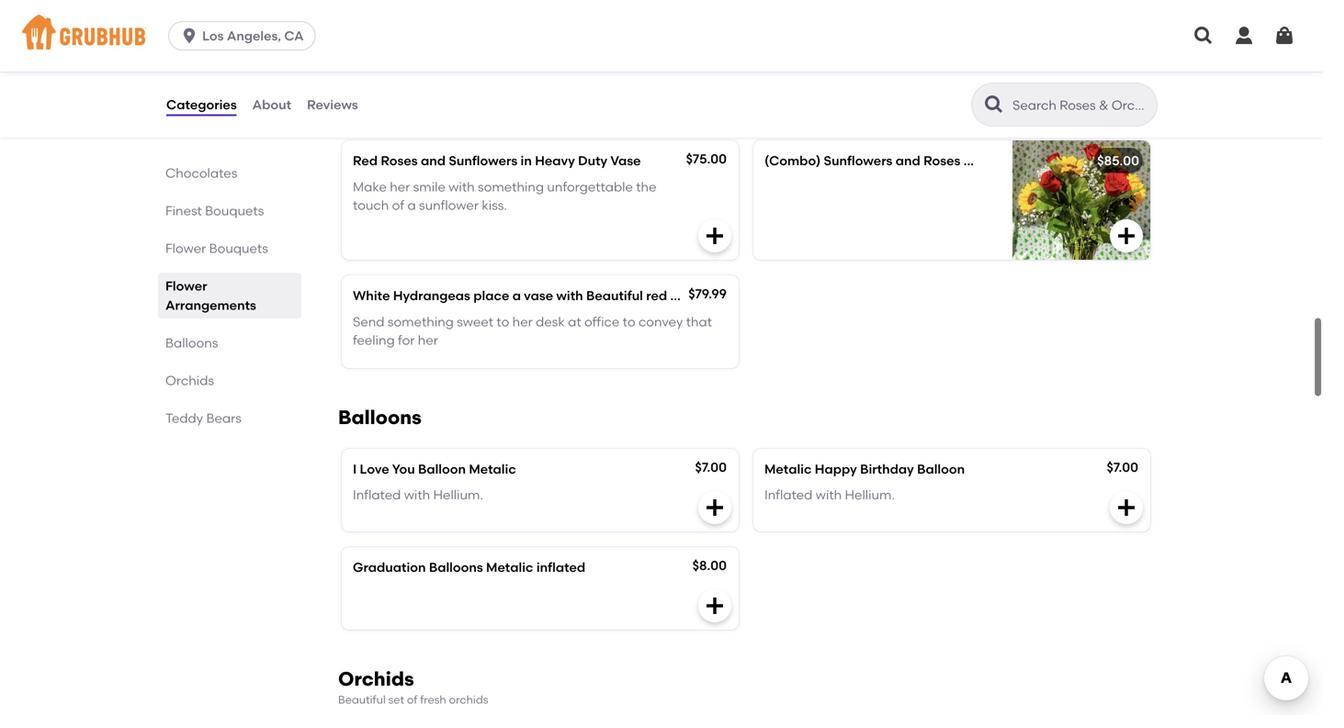 Task type: vqa. For each thing, say whether or not it's contained in the screenshot.
BEAUTIFUL
yes



Task type: describe. For each thing, give the bounding box(es) containing it.
with down happy
[[816, 488, 842, 503]]

red roses and sunflowers in heavy duty vase
[[353, 153, 641, 169]]

svg image inside los angeles, ca button
[[180, 27, 199, 45]]

i
[[353, 462, 357, 477]]

to inside impress with the highest quality and quantity  roses 100% guaranteed to last forever that feeling
[[842, 89, 855, 105]]

inflated with hellium. for birthday
[[765, 488, 895, 503]]

forever
[[883, 89, 927, 105]]

happy
[[815, 462, 857, 477]]

vase
[[611, 153, 641, 169]]

100%
[[1086, 71, 1118, 86]]

0 horizontal spatial and
[[421, 153, 446, 169]]

chocolates
[[165, 165, 237, 181]]

her inside 'make her smile with something unforgettable the touch of a sunflower kiss.'
[[390, 179, 410, 195]]

birthday
[[860, 462, 914, 477]]

reviews button
[[306, 72, 359, 138]]

graduation balloons metalic inflated
[[353, 560, 586, 576]]

and inside impress with the highest quality and quantity  roses 100% guaranteed to last forever that feeling
[[964, 71, 988, 86]]

0 horizontal spatial to
[[497, 314, 509, 330]]

office
[[584, 314, 620, 330]]

send something sweet to her desk at office to convey that feeling for her
[[353, 314, 712, 348]]

with inside 'make her smile with something unforgettable the touch of a sunflower kiss.'
[[449, 179, 475, 195]]

roses
[[681, 288, 715, 304]]

finest bouquets
[[165, 203, 264, 219]]

metalic happy birthday balloon
[[765, 462, 965, 477]]

you
[[392, 462, 415, 477]]

orchids
[[449, 694, 488, 707]]

metalic left happy
[[765, 462, 812, 477]]

teddy
[[165, 411, 203, 426]]

$75.00
[[686, 151, 727, 167]]

$7.00 for metalic happy birthday balloon
[[1107, 460, 1139, 476]]

that inside impress with the highest quality and quantity  roses 100% guaranteed to last forever that feeling
[[930, 89, 956, 105]]

$85.00
[[1098, 153, 1140, 169]]

main navigation navigation
[[0, 0, 1323, 72]]

inflated
[[537, 560, 586, 576]]

angeles,
[[227, 28, 281, 44]]

1 horizontal spatial balloons
[[338, 406, 422, 430]]

inflated for happy
[[765, 488, 813, 503]]

impress with the highest quality and quantity  roses 100% guaranteed to last forever that feeling button
[[754, 32, 1151, 125]]

desk
[[536, 314, 565, 330]]

feeling inside impress with the highest quality and quantity  roses 100% guaranteed to last forever that feeling
[[959, 89, 1001, 105]]

Search Roses & Orchid Flowers search field
[[1011, 96, 1152, 114]]

quality
[[918, 71, 961, 86]]

with up at
[[556, 288, 583, 304]]

bouquets for finest bouquets
[[205, 203, 264, 219]]

balloon for you
[[418, 462, 466, 477]]

roses inside impress with the highest quality and quantity  roses 100% guaranteed to last forever that feeling
[[1047, 71, 1083, 86]]

bouquets for flower bouquets
[[209, 241, 268, 256]]

send
[[353, 314, 385, 330]]

flower for flower arrangements
[[165, 278, 207, 294]]

2 horizontal spatial her
[[512, 314, 533, 330]]

guaranteed
[[765, 89, 839, 105]]

white hydrangeas place a vase with beautiful red 8 roses
[[353, 288, 715, 304]]

$85.00 button
[[754, 141, 1151, 260]]

convey
[[639, 314, 683, 330]]

beautiful inside orchids beautiful set of fresh orchids
[[338, 694, 386, 707]]

hellium. for birthday
[[845, 488, 895, 503]]

impress with the highest quality and quantity  roses 100% guaranteed to last forever that feeling
[[765, 71, 1118, 105]]

metalic right 'you'
[[469, 462, 516, 477]]

about button
[[251, 72, 292, 138]]

teddy bears
[[165, 411, 242, 426]]

something inside send something sweet to her desk at office to convey that feeling for her
[[388, 314, 454, 330]]

feeling inside send something sweet to her desk at office to convey that feeling for her
[[353, 333, 395, 348]]

bears
[[206, 411, 242, 426]]

the inside 'make her smile with something unforgettable the touch of a sunflower kiss.'
[[636, 179, 657, 195]]

orchids for orchids beautiful set of fresh orchids
[[338, 668, 414, 691]]

inflated for love
[[353, 488, 401, 503]]

make
[[353, 179, 387, 195]]

2 vertical spatial balloons
[[429, 560, 483, 576]]

the inside impress with the highest quality and quantity  roses 100% guaranteed to last forever that feeling
[[846, 71, 866, 86]]



Task type: locate. For each thing, give the bounding box(es) containing it.
0 horizontal spatial balloon
[[418, 462, 466, 477]]

los
[[202, 28, 224, 44]]

1 horizontal spatial the
[[846, 71, 866, 86]]

0 horizontal spatial inflated
[[353, 488, 401, 503]]

flower for flower bouquets
[[165, 241, 206, 256]]

0 horizontal spatial beautiful
[[338, 694, 386, 707]]

the up last
[[846, 71, 866, 86]]

1 horizontal spatial something
[[478, 179, 544, 195]]

bouquets
[[205, 203, 264, 219], [209, 241, 268, 256]]

0 horizontal spatial balloons
[[165, 335, 218, 351]]

los angeles, ca button
[[168, 21, 323, 51]]

of inside orchids beautiful set of fresh orchids
[[407, 694, 418, 707]]

2 balloon from the left
[[917, 462, 965, 477]]

hellium. for you
[[433, 488, 483, 503]]

to right office
[[623, 314, 636, 330]]

1 horizontal spatial that
[[930, 89, 956, 105]]

flower
[[165, 241, 206, 256], [165, 278, 207, 294]]

1 horizontal spatial roses
[[1047, 71, 1083, 86]]

1 vertical spatial roses
[[381, 153, 418, 169]]

that inside send something sweet to her desk at office to convey that feeling for her
[[686, 314, 712, 330]]

balloons right the graduation
[[429, 560, 483, 576]]

1 vertical spatial a
[[513, 288, 521, 304]]

1 horizontal spatial a
[[513, 288, 521, 304]]

flower inside flower arrangements
[[165, 278, 207, 294]]

balloon right 'birthday'
[[917, 462, 965, 477]]

hydrangeas
[[393, 288, 470, 304]]

sunflower
[[419, 198, 479, 213]]

1 horizontal spatial and
[[964, 71, 988, 86]]

and
[[964, 71, 988, 86], [421, 153, 446, 169]]

1 vertical spatial that
[[686, 314, 712, 330]]

set
[[388, 694, 404, 707]]

of inside 'make her smile with something unforgettable the touch of a sunflower kiss.'
[[392, 198, 404, 213]]

unforgettable
[[547, 179, 633, 195]]

1 horizontal spatial feeling
[[959, 89, 1001, 105]]

the
[[846, 71, 866, 86], [636, 179, 657, 195]]

flower up arrangements
[[165, 278, 207, 294]]

vase
[[524, 288, 553, 304]]

0 vertical spatial the
[[846, 71, 866, 86]]

her right the for
[[418, 333, 438, 348]]

categories button
[[165, 72, 238, 138]]

0 horizontal spatial of
[[392, 198, 404, 213]]

1 vertical spatial and
[[421, 153, 446, 169]]

1 horizontal spatial of
[[407, 694, 418, 707]]

categories
[[166, 97, 237, 112]]

and up search icon
[[964, 71, 988, 86]]

sunflowers
[[449, 153, 518, 169]]

1 vertical spatial feeling
[[353, 333, 395, 348]]

1 horizontal spatial her
[[418, 333, 438, 348]]

arrangements
[[165, 298, 256, 313]]

finest
[[165, 203, 202, 219]]

0 horizontal spatial $7.00
[[695, 460, 727, 476]]

2 inflated with hellium. from the left
[[765, 488, 895, 503]]

and up the "smile"
[[421, 153, 446, 169]]

impress
[[765, 71, 813, 86]]

(combo) sunflowers and roses in glass vase with maylarhappy birthday balloons image
[[1013, 141, 1151, 260]]

0 vertical spatial that
[[930, 89, 956, 105]]

balloons down arrangements
[[165, 335, 218, 351]]

2 $7.00 from the left
[[1107, 460, 1139, 476]]

her left the "smile"
[[390, 179, 410, 195]]

bouquets down "finest bouquets"
[[209, 241, 268, 256]]

hellium. down i love you balloon metalic
[[433, 488, 483, 503]]

i love you balloon metalic
[[353, 462, 516, 477]]

orchids
[[165, 373, 214, 389], [338, 668, 414, 691]]

2 inflated from the left
[[765, 488, 813, 503]]

roses
[[1047, 71, 1083, 86], [381, 153, 418, 169]]

about
[[252, 97, 291, 112]]

her left desk
[[512, 314, 533, 330]]

1 vertical spatial something
[[388, 314, 454, 330]]

to left last
[[842, 89, 855, 105]]

0 vertical spatial orchids
[[165, 373, 214, 389]]

svg image
[[1193, 25, 1215, 47], [1233, 25, 1255, 47], [704, 497, 726, 519], [1116, 497, 1138, 519], [704, 595, 726, 618]]

1 $7.00 from the left
[[695, 460, 727, 476]]

a inside 'make her smile with something unforgettable the touch of a sunflower kiss.'
[[408, 198, 416, 213]]

feeling down the quantity
[[959, 89, 1001, 105]]

1 horizontal spatial inflated with hellium.
[[765, 488, 895, 503]]

for
[[398, 333, 415, 348]]

2 flower from the top
[[165, 278, 207, 294]]

something up the for
[[388, 314, 454, 330]]

roses right red
[[381, 153, 418, 169]]

1 flower from the top
[[165, 241, 206, 256]]

with down 'you'
[[404, 488, 430, 503]]

0 horizontal spatial orchids
[[165, 373, 214, 389]]

with up the 'sunflower'
[[449, 179, 475, 195]]

inflated down love
[[353, 488, 401, 503]]

0 vertical spatial bouquets
[[205, 203, 264, 219]]

metalic left inflated
[[486, 560, 533, 576]]

balloon right 'you'
[[418, 462, 466, 477]]

sweet
[[457, 314, 494, 330]]

heavy
[[535, 153, 575, 169]]

0 vertical spatial feeling
[[959, 89, 1001, 105]]

1 horizontal spatial orchids
[[338, 668, 414, 691]]

a
[[408, 198, 416, 213], [513, 288, 521, 304]]

inflated with hellium. down happy
[[765, 488, 895, 503]]

beautiful left set
[[338, 694, 386, 707]]

to right sweet
[[497, 314, 509, 330]]

1 horizontal spatial $7.00
[[1107, 460, 1139, 476]]

inflated with hellium. for you
[[353, 488, 483, 503]]

inflated down metalic happy birthday balloon
[[765, 488, 813, 503]]

touch
[[353, 198, 389, 213]]

svg image
[[1274, 25, 1296, 47], [180, 27, 199, 45], [704, 225, 726, 247], [1116, 225, 1138, 247]]

search icon image
[[983, 94, 1005, 116]]

0 horizontal spatial that
[[686, 314, 712, 330]]

0 horizontal spatial the
[[636, 179, 657, 195]]

1 inflated with hellium. from the left
[[353, 488, 483, 503]]

of
[[392, 198, 404, 213], [407, 694, 418, 707]]

2 hellium. from the left
[[845, 488, 895, 503]]

$79.99
[[689, 286, 727, 302]]

1 vertical spatial bouquets
[[209, 241, 268, 256]]

0 horizontal spatial hellium.
[[433, 488, 483, 503]]

balloon for birthday
[[917, 462, 965, 477]]

1 horizontal spatial hellium.
[[845, 488, 895, 503]]

8
[[670, 288, 678, 304]]

1 vertical spatial the
[[636, 179, 657, 195]]

0 vertical spatial something
[[478, 179, 544, 195]]

quantity
[[992, 71, 1044, 86]]

hellium. down metalic happy birthday balloon
[[845, 488, 895, 503]]

1 inflated from the left
[[353, 488, 401, 503]]

$8.00
[[693, 558, 727, 574]]

0 horizontal spatial a
[[408, 198, 416, 213]]

something inside 'make her smile with something unforgettable the touch of a sunflower kiss.'
[[478, 179, 544, 195]]

of right touch
[[392, 198, 404, 213]]

balloons
[[165, 335, 218, 351], [338, 406, 422, 430], [429, 560, 483, 576]]

1 horizontal spatial inflated
[[765, 488, 813, 503]]

0 vertical spatial a
[[408, 198, 416, 213]]

white
[[353, 288, 390, 304]]

1 vertical spatial of
[[407, 694, 418, 707]]

place
[[474, 288, 509, 304]]

roses up search roses & orchid flowers search field
[[1047, 71, 1083, 86]]

balloon
[[418, 462, 466, 477], [917, 462, 965, 477]]

orchids up set
[[338, 668, 414, 691]]

orchids for orchids
[[165, 373, 214, 389]]

1 hellium. from the left
[[433, 488, 483, 503]]

2 vertical spatial her
[[418, 333, 438, 348]]

fresh
[[420, 694, 446, 707]]

make her smile with something unforgettable the touch of a sunflower kiss.
[[353, 179, 657, 213]]

smile
[[413, 179, 446, 195]]

in
[[521, 153, 532, 169]]

something
[[478, 179, 544, 195], [388, 314, 454, 330]]

graduation
[[353, 560, 426, 576]]

hellium.
[[433, 488, 483, 503], [845, 488, 895, 503]]

0 horizontal spatial feeling
[[353, 333, 395, 348]]

metalic
[[469, 462, 516, 477], [765, 462, 812, 477], [486, 560, 533, 576]]

at
[[568, 314, 581, 330]]

feeling down send
[[353, 333, 395, 348]]

flower arrangements
[[165, 278, 256, 313]]

orchids inside orchids beautiful set of fresh orchids
[[338, 668, 414, 691]]

something up kiss.
[[478, 179, 544, 195]]

reviews
[[307, 97, 358, 112]]

0 vertical spatial balloons
[[165, 335, 218, 351]]

highest
[[869, 71, 915, 86]]

0 horizontal spatial her
[[390, 179, 410, 195]]

0 vertical spatial and
[[964, 71, 988, 86]]

0 vertical spatial beautiful
[[586, 288, 643, 304]]

with inside impress with the highest quality and quantity  roses 100% guaranteed to last forever that feeling
[[816, 71, 843, 86]]

inflated
[[353, 488, 401, 503], [765, 488, 813, 503]]

that
[[930, 89, 956, 105], [686, 314, 712, 330]]

inflated with hellium.
[[353, 488, 483, 503], [765, 488, 895, 503]]

the down vase
[[636, 179, 657, 195]]

1 vertical spatial her
[[512, 314, 533, 330]]

1 vertical spatial balloons
[[338, 406, 422, 430]]

love
[[360, 462, 389, 477]]

orchids beautiful set of fresh orchids
[[338, 668, 488, 707]]

last
[[858, 89, 880, 105]]

orchids up teddy
[[165, 373, 214, 389]]

red
[[353, 153, 378, 169]]

feeling
[[959, 89, 1001, 105], [353, 333, 395, 348]]

0 horizontal spatial inflated with hellium.
[[353, 488, 483, 503]]

of right set
[[407, 694, 418, 707]]

balloons up love
[[338, 406, 422, 430]]

0 horizontal spatial something
[[388, 314, 454, 330]]

0 vertical spatial flower
[[165, 241, 206, 256]]

1 vertical spatial orchids
[[338, 668, 414, 691]]

ca
[[284, 28, 304, 44]]

0 horizontal spatial roses
[[381, 153, 418, 169]]

1 horizontal spatial balloon
[[917, 462, 965, 477]]

beautiful up office
[[586, 288, 643, 304]]

kiss.
[[482, 198, 507, 213]]

2 horizontal spatial to
[[842, 89, 855, 105]]

with up guaranteed at the top of the page
[[816, 71, 843, 86]]

1 vertical spatial flower
[[165, 278, 207, 294]]

flower bouquets
[[165, 241, 268, 256]]

bouquets up the flower bouquets
[[205, 203, 264, 219]]

2 horizontal spatial balloons
[[429, 560, 483, 576]]

1 balloon from the left
[[418, 462, 466, 477]]

0 vertical spatial roses
[[1047, 71, 1083, 86]]

1 vertical spatial beautiful
[[338, 694, 386, 707]]

her
[[390, 179, 410, 195], [512, 314, 533, 330], [418, 333, 438, 348]]

los angeles, ca
[[202, 28, 304, 44]]

0 vertical spatial her
[[390, 179, 410, 195]]

duty
[[578, 153, 608, 169]]

$7.00
[[695, 460, 727, 476], [1107, 460, 1139, 476]]

0 vertical spatial of
[[392, 198, 404, 213]]

$7.00 for i love you balloon metalic
[[695, 460, 727, 476]]

a left vase
[[513, 288, 521, 304]]

flower down finest
[[165, 241, 206, 256]]

inflated with hellium. down 'you'
[[353, 488, 483, 503]]

1 horizontal spatial to
[[623, 314, 636, 330]]

with
[[816, 71, 843, 86], [449, 179, 475, 195], [556, 288, 583, 304], [404, 488, 430, 503], [816, 488, 842, 503]]

red
[[646, 288, 667, 304]]

a down the "smile"
[[408, 198, 416, 213]]

that down the quality
[[930, 89, 956, 105]]

1 horizontal spatial beautiful
[[586, 288, 643, 304]]

to
[[842, 89, 855, 105], [497, 314, 509, 330], [623, 314, 636, 330]]

that down roses
[[686, 314, 712, 330]]



